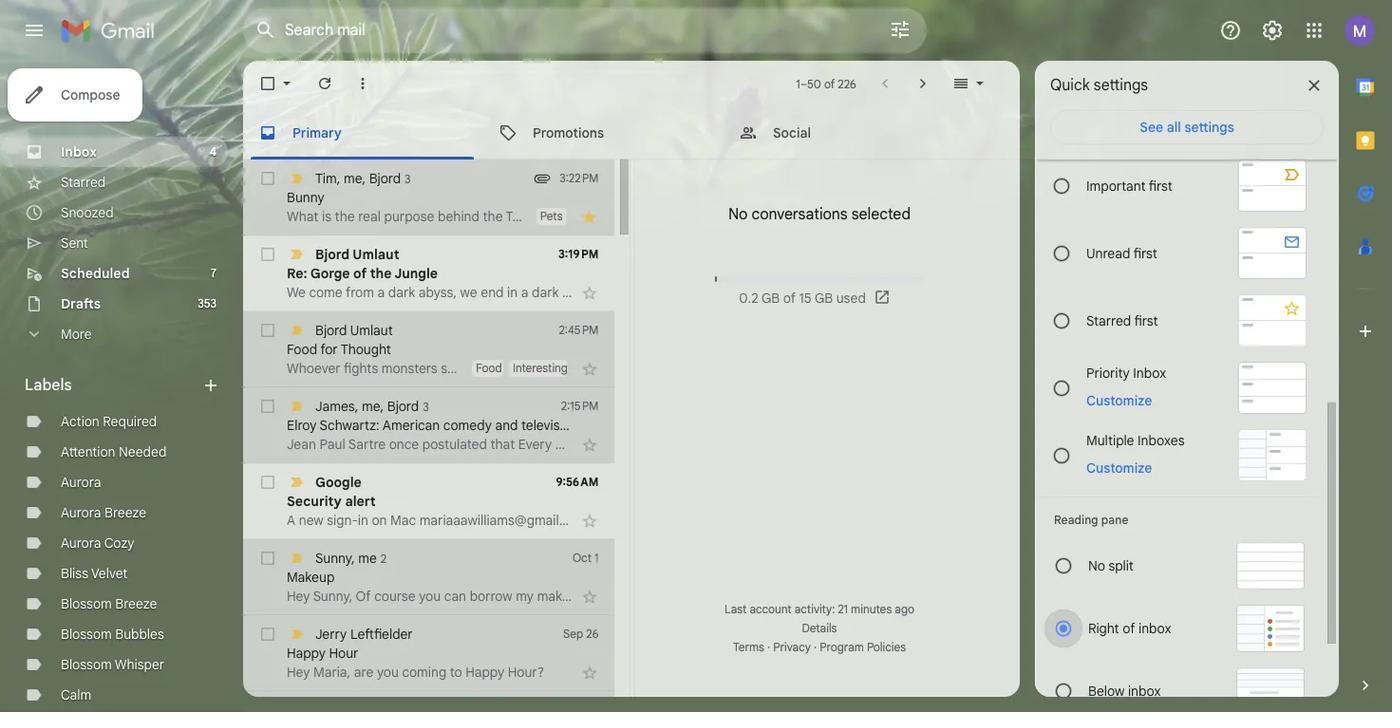 Task type: vqa. For each thing, say whether or not it's contained in the screenshot.
"Bjord Umlaut" related to Food
no



Task type: describe. For each thing, give the bounding box(es) containing it.
0.2
[[739, 290, 759, 307]]

226
[[838, 76, 857, 91]]

of for the
[[354, 265, 367, 282]]

split
[[1109, 558, 1134, 575]]

3 for james
[[423, 400, 429, 414]]

bjord umlaut for 2:45 pm
[[315, 322, 393, 339]]

right of inbox
[[1089, 620, 1172, 638]]

action required link
[[61, 413, 157, 430]]

3 for tim
[[405, 172, 411, 186]]

no conversations selected
[[729, 205, 911, 224]]

blossom for blossom whisper
[[61, 657, 112, 674]]

sep 26
[[564, 627, 599, 641]]

8 row from the top
[[243, 692, 614, 713]]

gorge
[[311, 265, 350, 282]]

re: gorge of the jungle
[[287, 265, 438, 282]]

more
[[61, 326, 92, 343]]

important according to google magic. switch for bjord umlaut
[[287, 321, 306, 340]]

below inbox
[[1089, 683, 1162, 700]]

customize for multiple
[[1087, 459, 1153, 477]]

used
[[837, 290, 866, 307]]

whisper
[[115, 657, 164, 674]]

3 row from the top
[[243, 312, 614, 388]]

blossom for blossom breeze
[[61, 596, 112, 613]]

jerry
[[315, 626, 347, 643]]

food for food for thought
[[287, 341, 318, 358]]

0 horizontal spatial happy
[[287, 645, 326, 662]]

3:19 pm
[[559, 247, 599, 261]]

bjord umlaut for 3:19 pm
[[315, 246, 400, 263]]

settings inside button
[[1185, 119, 1235, 136]]

bliss velvet link
[[61, 565, 128, 582]]

james
[[315, 398, 355, 415]]

activity:
[[795, 602, 835, 617]]

support image
[[1220, 19, 1243, 42]]

multiple
[[1087, 432, 1135, 449]]

15
[[800, 290, 812, 307]]

3 important according to google magic. switch from the top
[[287, 549, 306, 568]]

aurora breeze link
[[61, 505, 146, 522]]

interesting
[[513, 361, 568, 375]]

attention
[[61, 444, 115, 461]]

starred for starred link
[[61, 174, 106, 191]]

aurora for 'aurora' link
[[61, 474, 101, 491]]

the
[[370, 265, 392, 282]]

american
[[383, 417, 440, 434]]

bjord down primary tab on the top left of the page
[[369, 170, 401, 187]]

21
[[838, 602, 849, 617]]

food for thought
[[287, 341, 391, 358]]

, for tim
[[337, 170, 340, 187]]

of for 226
[[825, 76, 835, 91]]

compose
[[61, 86, 120, 104]]

privacy link
[[774, 640, 811, 655]]

0 vertical spatial inbox
[[1139, 620, 1172, 638]]

compose button
[[8, 68, 143, 122]]

row containing james
[[243, 388, 619, 464]]

bliss
[[61, 565, 88, 582]]

television
[[522, 417, 578, 434]]

program policies link
[[820, 640, 907, 655]]

security alert link
[[287, 492, 572, 530]]

attention needed link
[[61, 444, 167, 461]]

blossom bubbles
[[61, 626, 164, 643]]

elroy schwartz: american comedy and television writer.
[[287, 417, 619, 434]]

refresh image
[[315, 74, 334, 93]]

26
[[587, 627, 599, 641]]

quick settings
[[1051, 76, 1149, 95]]

2 gb from the left
[[815, 290, 833, 307]]

tim
[[315, 170, 337, 187]]

unread
[[1087, 245, 1131, 262]]

important mainly because you often read messages with this label. switch for tim
[[287, 169, 306, 188]]

details
[[802, 621, 838, 636]]

important
[[1087, 177, 1146, 194]]

re:
[[287, 265, 307, 282]]

multiple inboxes
[[1087, 432, 1185, 449]]

advanced search options image
[[882, 10, 920, 48]]

tab list containing primary
[[243, 106, 1021, 160]]

google
[[315, 474, 362, 491]]

below
[[1089, 683, 1125, 700]]

labels
[[25, 376, 72, 395]]

, up american
[[381, 398, 384, 415]]

required
[[103, 413, 157, 430]]

aurora for aurora cozy
[[61, 535, 101, 552]]

customize button for multiple
[[1076, 457, 1164, 479]]

drafts link
[[61, 296, 101, 313]]

pets
[[540, 209, 563, 223]]

row containing jerry leftfielder happy hour hey maria, are you coming to happy hour?
[[243, 616, 614, 692]]

1 inside row
[[595, 551, 599, 565]]

1 gb from the left
[[762, 290, 780, 307]]

bjord up american
[[387, 398, 419, 415]]

details link
[[802, 621, 838, 636]]

bunny
[[287, 189, 325, 206]]

aurora breeze
[[61, 505, 146, 522]]

calm
[[61, 687, 92, 704]]

unread first
[[1087, 245, 1158, 262]]

aurora cozy link
[[61, 535, 134, 552]]

1 horizontal spatial happy
[[466, 664, 505, 681]]

sent link
[[61, 235, 88, 252]]

0.2 gb of 15 gb used
[[739, 290, 866, 307]]

blossom whisper
[[61, 657, 164, 674]]

, right tim
[[363, 170, 366, 187]]

0 vertical spatial 1
[[796, 76, 801, 91]]

schwartz:
[[320, 417, 380, 434]]

social
[[773, 124, 811, 141]]

hey
[[287, 664, 310, 681]]

50
[[808, 76, 822, 91]]

important mainly because you often read messages with this label. switch for james
[[287, 397, 306, 416]]

privacy
[[774, 640, 811, 655]]

elroy schwartz: american comedy and television writer. link
[[287, 416, 619, 454]]

drafts
[[61, 296, 101, 313]]

sunny
[[315, 550, 352, 567]]

umlaut for 3:19 pm
[[353, 246, 400, 263]]

breeze for aurora breeze
[[105, 505, 146, 522]]

terms link
[[733, 640, 765, 655]]

makeup
[[287, 569, 335, 586]]

primary
[[293, 124, 342, 141]]

blossom for blossom bubbles
[[61, 626, 112, 643]]

bubbles
[[115, 626, 164, 643]]

inbox link
[[61, 143, 97, 161]]

sent
[[61, 235, 88, 252]]



Task type: locate. For each thing, give the bounding box(es) containing it.
no for no split
[[1089, 558, 1106, 575]]

inbox
[[61, 143, 97, 161], [1134, 364, 1167, 382]]

aurora down attention
[[61, 474, 101, 491]]

, left 2
[[352, 550, 355, 567]]

velvet
[[91, 565, 128, 582]]

2 row from the top
[[243, 236, 614, 312]]

1 vertical spatial inbox
[[1134, 364, 1167, 382]]

no left conversations
[[729, 205, 748, 224]]

bjord umlaut up re: gorge of the jungle
[[315, 246, 400, 263]]

of right 50
[[825, 76, 835, 91]]

aurora
[[61, 474, 101, 491], [61, 505, 101, 522], [61, 535, 101, 552]]

all
[[1167, 119, 1182, 136]]

2 · from the left
[[814, 640, 817, 655]]

maria,
[[314, 664, 351, 681]]

and
[[495, 417, 518, 434]]

3 down primary tab on the top left of the page
[[405, 172, 411, 186]]

2 aurora from the top
[[61, 505, 101, 522]]

customize button down 'multiple'
[[1076, 457, 1164, 479]]

calm link
[[61, 687, 92, 704]]

1 vertical spatial important according to google magic. switch
[[287, 473, 306, 492]]

primary tab
[[243, 106, 482, 160]]

3 up american
[[423, 400, 429, 414]]

of inside re: gorge of the jungle link
[[354, 265, 367, 282]]

umlaut up thought in the left of the page
[[350, 322, 393, 339]]

action required
[[61, 413, 157, 430]]

comedy
[[444, 417, 492, 434]]

2 important mainly because you often read messages with this label. switch from the top
[[287, 397, 306, 416]]

0 vertical spatial no
[[729, 205, 748, 224]]

quick settings element
[[1051, 76, 1149, 110]]

1 vertical spatial me
[[362, 398, 381, 415]]

1 horizontal spatial 3
[[423, 400, 429, 414]]

bliss velvet
[[61, 565, 128, 582]]

sunny , me 2
[[315, 550, 387, 567]]

writer.
[[582, 417, 619, 434]]

customize
[[1087, 392, 1153, 409], [1087, 459, 1153, 477]]

customize down priority inbox
[[1087, 392, 1153, 409]]

1 customize button from the top
[[1076, 389, 1164, 412]]

scheduled link
[[61, 265, 130, 282]]

see all settings
[[1140, 119, 1235, 136]]

1 blossom from the top
[[61, 596, 112, 613]]

umlaut for 2:45 pm
[[350, 322, 393, 339]]

1 vertical spatial inbox
[[1129, 683, 1162, 700]]

1 vertical spatial happy
[[466, 664, 505, 681]]

blossom up calm link
[[61, 657, 112, 674]]

0 vertical spatial starred
[[61, 174, 106, 191]]

353
[[198, 296, 217, 311]]

0 horizontal spatial gb
[[762, 290, 780, 307]]

no left split on the right bottom
[[1089, 558, 1106, 575]]

thought
[[341, 341, 391, 358]]

blossom down the bliss velvet "link"
[[61, 596, 112, 613]]

inbox up starred link
[[61, 143, 97, 161]]

0 vertical spatial food
[[287, 341, 318, 358]]

blossom down blossom breeze
[[61, 626, 112, 643]]

bjord up gorge
[[315, 246, 350, 263]]

makeup link
[[287, 568, 572, 606]]

2 vertical spatial first
[[1135, 312, 1159, 329]]

no conversations selected main content
[[243, 61, 1021, 713]]

starred up priority
[[1087, 312, 1132, 329]]

aurora down 'aurora' link
[[61, 505, 101, 522]]

0 vertical spatial first
[[1150, 177, 1173, 194]]

settings image
[[1262, 19, 1285, 42]]

0 vertical spatial customize
[[1087, 392, 1153, 409]]

food left the for
[[287, 341, 318, 358]]

breeze
[[105, 505, 146, 522], [115, 596, 157, 613]]

labels navigation
[[0, 61, 243, 713]]

aurora link
[[61, 474, 101, 491]]

1 horizontal spatial gb
[[815, 290, 833, 307]]

hour?
[[508, 664, 544, 681]]

1 vertical spatial important mainly because you often read messages with this label. switch
[[287, 397, 306, 416]]

first right important
[[1150, 177, 1173, 194]]

terms
[[733, 640, 765, 655]]

1 bjord umlaut from the top
[[315, 246, 400, 263]]

row containing tim
[[243, 160, 614, 236]]

1 horizontal spatial starred
[[1087, 312, 1132, 329]]

0 horizontal spatial ·
[[768, 640, 771, 655]]

last
[[725, 602, 747, 617]]

me right tim
[[344, 170, 363, 187]]

gb right 0.2
[[762, 290, 780, 307]]

1 horizontal spatial settings
[[1185, 119, 1235, 136]]

3 aurora from the top
[[61, 535, 101, 552]]

inbox right below at bottom right
[[1129, 683, 1162, 700]]

1 vertical spatial settings
[[1185, 119, 1235, 136]]

0 horizontal spatial 3
[[405, 172, 411, 186]]

quick
[[1051, 76, 1091, 95]]

0 vertical spatial breeze
[[105, 505, 146, 522]]

1 horizontal spatial ·
[[814, 640, 817, 655]]

0 vertical spatial blossom
[[61, 596, 112, 613]]

important according to google magic. switch
[[287, 321, 306, 340], [287, 473, 306, 492], [287, 549, 306, 568]]

2:15 pm
[[561, 399, 599, 413]]

first for starred first
[[1135, 312, 1159, 329]]

starred for starred first
[[1087, 312, 1132, 329]]

promotions
[[533, 124, 604, 141]]

needed
[[119, 444, 167, 461]]

4 row from the top
[[243, 388, 619, 464]]

none checkbox inside row
[[258, 625, 277, 644]]

no for no conversations selected
[[729, 205, 748, 224]]

1 50 of 226
[[796, 76, 857, 91]]

2 blossom from the top
[[61, 626, 112, 643]]

1 vertical spatial first
[[1134, 245, 1158, 262]]

· right terms
[[768, 640, 771, 655]]

no inside main content
[[729, 205, 748, 224]]

0 vertical spatial me
[[344, 170, 363, 187]]

1 vertical spatial aurora
[[61, 505, 101, 522]]

2 customize button from the top
[[1076, 457, 1164, 479]]

inbox right the right
[[1139, 620, 1172, 638]]

2 customize from the top
[[1087, 459, 1153, 477]]

first
[[1150, 177, 1173, 194], [1134, 245, 1158, 262], [1135, 312, 1159, 329]]

promotions tab
[[484, 106, 723, 160]]

follow link to manage storage image
[[874, 289, 893, 308]]

0 vertical spatial happy
[[287, 645, 326, 662]]

1 horizontal spatial inbox
[[1134, 364, 1167, 382]]

labels heading
[[25, 376, 201, 395]]

older image
[[914, 74, 933, 93]]

customize button down priority inbox
[[1076, 389, 1164, 412]]

customize button for priority
[[1076, 389, 1164, 412]]

customize for priority
[[1087, 392, 1153, 409]]

social tab
[[724, 106, 963, 160]]

umlaut
[[353, 246, 400, 263], [350, 322, 393, 339]]

security alert
[[287, 493, 376, 510]]

first for important first
[[1150, 177, 1173, 194]]

2 vertical spatial blossom
[[61, 657, 112, 674]]

snoozed link
[[61, 204, 114, 221]]

gmail image
[[61, 11, 164, 49]]

row containing sunny
[[243, 540, 614, 616]]

important mainly because you often read messages with this label. switch up elroy
[[287, 397, 306, 416]]

1 horizontal spatial no
[[1089, 558, 1106, 575]]

conversations
[[752, 205, 848, 224]]

0 vertical spatial inbox
[[61, 143, 97, 161]]

breeze up bubbles
[[115, 596, 157, 613]]

5 row from the top
[[243, 464, 614, 540]]

1 vertical spatial customize
[[1087, 459, 1153, 477]]

of left 15
[[784, 290, 796, 307]]

me for sunny
[[358, 550, 377, 567]]

6 row from the top
[[243, 540, 614, 616]]

reading
[[1055, 513, 1099, 527]]

1 vertical spatial blossom
[[61, 626, 112, 643]]

food for food
[[476, 361, 502, 375]]

1 vertical spatial starred
[[1087, 312, 1132, 329]]

, down primary
[[337, 170, 340, 187]]

sep
[[564, 627, 584, 641]]

to
[[450, 664, 462, 681]]

important according to google magic. switch up security
[[287, 473, 306, 492]]

2 vertical spatial aurora
[[61, 535, 101, 552]]

search mail image
[[249, 13, 283, 48]]

2 vertical spatial important according to google magic. switch
[[287, 549, 306, 568]]

1 vertical spatial no
[[1089, 558, 1106, 575]]

inbox inside labels navigation
[[61, 143, 97, 161]]

first for unread first
[[1134, 245, 1158, 262]]

no split
[[1089, 558, 1134, 575]]

0 horizontal spatial no
[[729, 205, 748, 224]]

· down details
[[814, 640, 817, 655]]

first up priority inbox
[[1135, 312, 1159, 329]]

of for 15
[[784, 290, 796, 307]]

important according to google magic. switch for google
[[287, 473, 306, 492]]

7 row from the top
[[243, 616, 614, 692]]

·
[[768, 640, 771, 655], [814, 640, 817, 655]]

aurora up bliss
[[61, 535, 101, 552]]

important according to google magic. switch up food for thought on the left of the page
[[287, 321, 306, 340]]

important according to google magic. switch up makeup
[[287, 549, 306, 568]]

settings right 'all'
[[1185, 119, 1235, 136]]

bjord up the for
[[315, 322, 347, 339]]

important mainly because it was sent directly to you. switch
[[287, 245, 306, 264]]

None search field
[[243, 8, 927, 53]]

pane
[[1102, 513, 1129, 527]]

0 vertical spatial bjord umlaut
[[315, 246, 400, 263]]

tab list
[[1340, 61, 1393, 644], [243, 106, 1021, 160]]

selected
[[852, 205, 911, 224]]

leftfielder
[[351, 626, 413, 643]]

1 horizontal spatial 1
[[796, 76, 801, 91]]

1 vertical spatial customize button
[[1076, 457, 1164, 479]]

important mainly because you often read messages with this label. switch up bunny
[[287, 169, 306, 188]]

for
[[321, 341, 338, 358]]

, for james
[[355, 398, 359, 415]]

3
[[405, 172, 411, 186], [423, 400, 429, 414]]

row containing google
[[243, 464, 614, 540]]

inbox right priority
[[1134, 364, 1167, 382]]

elroy
[[287, 417, 317, 434]]

1 important according to google magic. switch from the top
[[287, 321, 306, 340]]

0 vertical spatial important mainly because you often read messages with this label. switch
[[287, 169, 306, 188]]

1 vertical spatial food
[[476, 361, 502, 375]]

1 vertical spatial 1
[[595, 551, 599, 565]]

toggle split pane mode image
[[952, 74, 971, 93]]

0 vertical spatial aurora
[[61, 474, 101, 491]]

happy up hey
[[287, 645, 326, 662]]

priority
[[1087, 364, 1130, 382]]

right
[[1089, 620, 1120, 638]]

0 horizontal spatial tab list
[[243, 106, 1021, 160]]

me left 2
[[358, 550, 377, 567]]

0 horizontal spatial food
[[287, 341, 318, 358]]

customize down 'multiple'
[[1087, 459, 1153, 477]]

0 vertical spatial umlaut
[[353, 246, 400, 263]]

first right unread
[[1134, 245, 1158, 262]]

, for sunny
[[352, 550, 355, 567]]

food left the interesting
[[476, 361, 502, 375]]

bjord umlaut up thought in the left of the page
[[315, 322, 393, 339]]

me for tim
[[344, 170, 363, 187]]

breeze up "cozy"
[[105, 505, 146, 522]]

1 · from the left
[[768, 640, 771, 655]]

1 horizontal spatial food
[[476, 361, 502, 375]]

Search mail text field
[[285, 21, 836, 40]]

None checkbox
[[258, 625, 277, 644]]

security
[[287, 493, 342, 510]]

main menu image
[[23, 19, 46, 42]]

gb right 15
[[815, 290, 833, 307]]

tim , me , bjord 3
[[315, 170, 411, 187]]

me up the schwartz:
[[362, 398, 381, 415]]

attention needed
[[61, 444, 167, 461]]

you
[[377, 664, 399, 681]]

starred link
[[61, 174, 106, 191]]

0 vertical spatial 3
[[405, 172, 411, 186]]

0 horizontal spatial inbox
[[61, 143, 97, 161]]

alert
[[345, 493, 376, 510]]

2 important according to google magic. switch from the top
[[287, 473, 306, 492]]

1 left 50
[[796, 76, 801, 91]]

1 vertical spatial umlaut
[[350, 322, 393, 339]]

1 horizontal spatial tab list
[[1340, 61, 1393, 644]]

see all settings button
[[1051, 110, 1325, 144]]

important mainly because you often read messages with this label. switch
[[287, 169, 306, 188], [287, 397, 306, 416]]

3 inside tim , me , bjord 3
[[405, 172, 411, 186]]

, up the schwartz:
[[355, 398, 359, 415]]

reading pane
[[1055, 513, 1129, 527]]

umlaut up the the
[[353, 246, 400, 263]]

me
[[344, 170, 363, 187], [362, 398, 381, 415], [358, 550, 377, 567]]

1 customize from the top
[[1087, 392, 1153, 409]]

2 bjord umlaut from the top
[[315, 322, 393, 339]]

settings right quick
[[1094, 76, 1149, 95]]

of right the right
[[1123, 620, 1136, 638]]

me for james
[[362, 398, 381, 415]]

of left the the
[[354, 265, 367, 282]]

starred up the snoozed
[[61, 174, 106, 191]]

1 vertical spatial breeze
[[115, 596, 157, 613]]

important first
[[1087, 177, 1173, 194]]

0 horizontal spatial starred
[[61, 174, 106, 191]]

reading pane element
[[1055, 513, 1306, 527]]

1 row from the top
[[243, 160, 614, 236]]

0 vertical spatial customize button
[[1076, 389, 1164, 412]]

3:22 pm
[[560, 171, 599, 185]]

see
[[1140, 119, 1164, 136]]

0 horizontal spatial 1
[[595, 551, 599, 565]]

breeze for blossom breeze
[[115, 596, 157, 613]]

3 inside james , me , bjord 3
[[423, 400, 429, 414]]

2:45 pm
[[559, 323, 599, 337]]

2
[[381, 552, 387, 566]]

re: gorge of the jungle link
[[287, 264, 572, 302]]

2 vertical spatial me
[[358, 550, 377, 567]]

1 right oct
[[595, 551, 599, 565]]

happy right to
[[466, 664, 505, 681]]

0 horizontal spatial settings
[[1094, 76, 1149, 95]]

starred
[[61, 174, 106, 191], [1087, 312, 1132, 329]]

row
[[243, 160, 614, 236], [243, 236, 614, 312], [243, 312, 614, 388], [243, 388, 619, 464], [243, 464, 614, 540], [243, 540, 614, 616], [243, 616, 614, 692], [243, 692, 614, 713]]

bjord
[[369, 170, 401, 187], [315, 246, 350, 263], [315, 322, 347, 339], [387, 398, 419, 415]]

food
[[287, 341, 318, 358], [476, 361, 502, 375]]

1 vertical spatial 3
[[423, 400, 429, 414]]

starred inside labels navigation
[[61, 174, 106, 191]]

1 vertical spatial bjord umlaut
[[315, 322, 393, 339]]

1 aurora from the top
[[61, 474, 101, 491]]

3 blossom from the top
[[61, 657, 112, 674]]

aurora for aurora breeze
[[61, 505, 101, 522]]

0 vertical spatial important according to google magic. switch
[[287, 321, 306, 340]]

0 vertical spatial settings
[[1094, 76, 1149, 95]]

1 important mainly because you often read messages with this label. switch from the top
[[287, 169, 306, 188]]

james , me , bjord 3
[[315, 398, 429, 415]]

hour
[[329, 645, 359, 662]]



